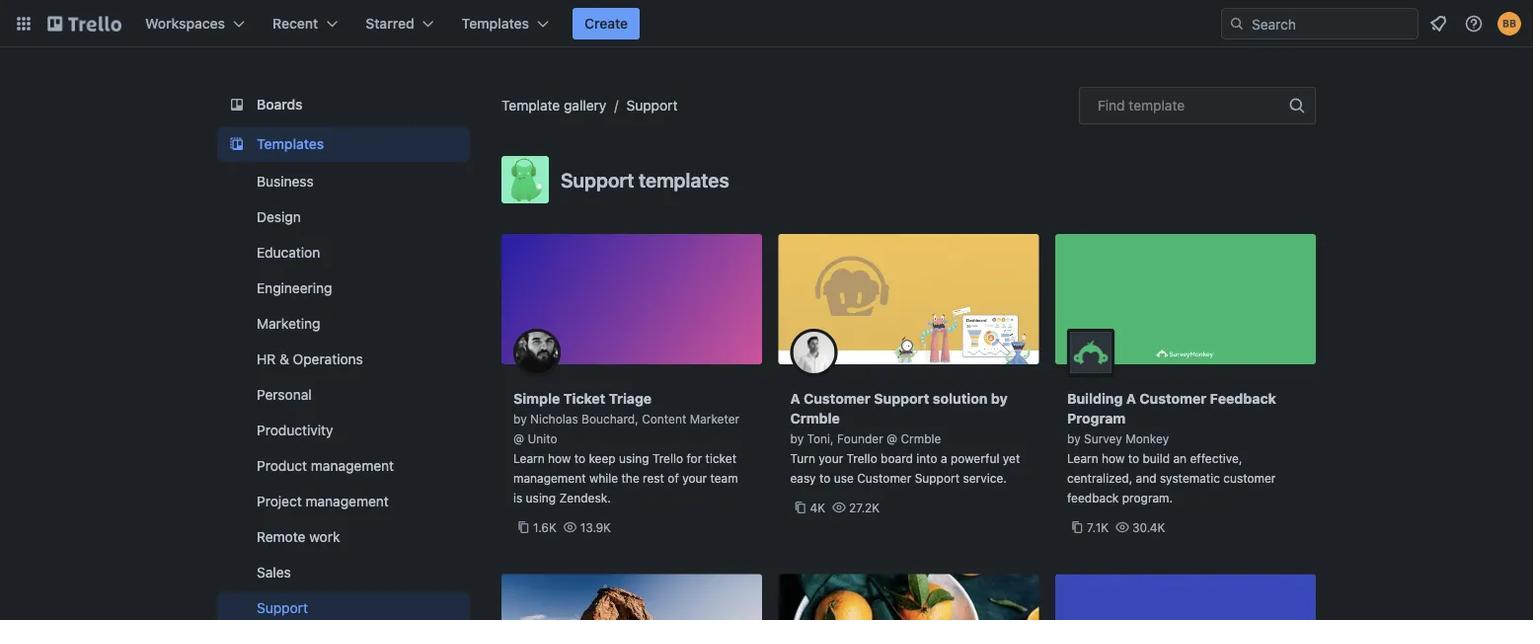 Task type: describe. For each thing, give the bounding box(es) containing it.
find template
[[1098, 97, 1185, 114]]

unito
[[528, 432, 558, 445]]

a customer support solution by crmble by toni, founder @ crmble turn your trello board into a powerful yet easy to use customer support service.
[[791, 391, 1020, 485]]

personal link
[[217, 379, 470, 411]]

by inside "simple ticket triage by nicholas bouchard, content marketer @ unito learn how to keep using trello for ticket management while the rest of your team is using zendesk."
[[514, 412, 527, 426]]

triage
[[609, 391, 652, 407]]

0 vertical spatial crmble
[[791, 410, 840, 427]]

a inside the building a customer feedback program by survey monkey learn how to build an effective, centralized, and systematic customer feedback program.
[[1127, 391, 1137, 407]]

sales link
[[217, 557, 470, 589]]

gallery
[[564, 97, 607, 114]]

workspaces button
[[133, 8, 257, 40]]

create button
[[573, 8, 640, 40]]

productivity
[[257, 422, 333, 438]]

operations
[[293, 351, 363, 367]]

centralized,
[[1068, 471, 1133, 485]]

learn inside "simple ticket triage by nicholas bouchard, content marketer @ unito learn how to keep using trello for ticket management while the rest of your team is using zendesk."
[[514, 451, 545, 465]]

building a customer feedback program by survey monkey learn how to build an effective, centralized, and systematic customer feedback program.
[[1068, 391, 1277, 505]]

monkey
[[1126, 432, 1170, 445]]

and
[[1136, 471, 1157, 485]]

work
[[309, 529, 340, 545]]

product
[[257, 458, 307, 474]]

templates link
[[217, 126, 470, 162]]

management inside "simple ticket triage by nicholas bouchard, content marketer @ unito learn how to keep using trello for ticket management while the rest of your team is using zendesk."
[[514, 471, 586, 485]]

while
[[589, 471, 618, 485]]

remote
[[257, 529, 306, 545]]

template gallery link
[[502, 97, 607, 114]]

engineering
[[257, 280, 332, 296]]

productivity link
[[217, 415, 470, 446]]

13.9k
[[580, 520, 611, 534]]

support down a
[[915, 471, 960, 485]]

solution
[[933, 391, 988, 407]]

&
[[280, 351, 289, 367]]

keep
[[589, 451, 616, 465]]

support right gallery
[[627, 97, 678, 114]]

back to home image
[[47, 8, 121, 40]]

1 vertical spatial support link
[[217, 593, 470, 620]]

starred button
[[354, 8, 446, 40]]

to inside a customer support solution by crmble by toni, founder @ crmble turn your trello board into a powerful yet easy to use customer support service.
[[820, 471, 831, 485]]

the
[[622, 471, 640, 485]]

remote work
[[257, 529, 340, 545]]

zendesk.
[[560, 491, 611, 505]]

nicholas
[[530, 412, 578, 426]]

toni,
[[807, 432, 834, 445]]

survey monkey image
[[1068, 329, 1115, 376]]

into
[[917, 451, 938, 465]]

is
[[514, 491, 523, 505]]

search image
[[1230, 16, 1245, 32]]

marketing
[[257, 316, 320, 332]]

how inside the building a customer feedback program by survey monkey learn how to build an effective, centralized, and systematic customer feedback program.
[[1102, 451, 1125, 465]]

build
[[1143, 451, 1170, 465]]

team
[[711, 471, 738, 485]]

yet
[[1003, 451, 1020, 465]]

project management
[[257, 493, 389, 510]]

template
[[502, 97, 560, 114]]

customer down board
[[857, 471, 912, 485]]

ticket
[[564, 391, 606, 407]]

easy
[[791, 471, 816, 485]]

a inside a customer support solution by crmble by toni, founder @ crmble turn your trello board into a powerful yet easy to use customer support service.
[[791, 391, 801, 407]]

engineering link
[[217, 273, 470, 304]]

boards link
[[217, 87, 470, 122]]

recent
[[273, 15, 318, 32]]

templates inside dropdown button
[[462, 15, 529, 32]]

template board image
[[225, 132, 249, 156]]

support templates
[[561, 168, 730, 191]]

simple ticket triage by nicholas bouchard, content marketer @ unito learn how to keep using trello for ticket management while the rest of your team is using zendesk.
[[514, 391, 740, 505]]

by inside the building a customer feedback program by survey monkey learn how to build an effective, centralized, and systematic customer feedback program.
[[1068, 432, 1081, 445]]

customer up toni,
[[804, 391, 871, 407]]

starred
[[366, 15, 414, 32]]

1.6k
[[533, 520, 557, 534]]

product management link
[[217, 450, 470, 482]]

education
[[257, 244, 320, 261]]

business link
[[217, 166, 470, 198]]

founder
[[837, 432, 884, 445]]

switch to… image
[[14, 14, 34, 34]]

feedback
[[1210, 391, 1277, 407]]

design
[[257, 209, 301, 225]]

management for project management
[[306, 493, 389, 510]]

by right solution
[[991, 391, 1008, 407]]

survey
[[1084, 432, 1123, 445]]

workspaces
[[145, 15, 225, 32]]

by up turn
[[791, 432, 804, 445]]

support icon image
[[502, 156, 549, 203]]

to inside the building a customer feedback program by survey monkey learn how to build an effective, centralized, and systematic customer feedback program.
[[1128, 451, 1140, 465]]

support down sales
[[257, 600, 308, 616]]



Task type: vqa. For each thing, say whether or not it's contained in the screenshot.
Get tasks working to stop, start, status, and deploy the websocket repo
no



Task type: locate. For each thing, give the bounding box(es) containing it.
0 vertical spatial support link
[[627, 97, 678, 114]]

using right is at the left of the page
[[526, 491, 556, 505]]

for
[[687, 451, 702, 465]]

customer
[[804, 391, 871, 407], [1140, 391, 1207, 407], [857, 471, 912, 485]]

content
[[642, 412, 687, 426]]

support link down sales link
[[217, 593, 470, 620]]

0 horizontal spatial using
[[526, 491, 556, 505]]

crmble up toni,
[[791, 410, 840, 427]]

powerful
[[951, 451, 1000, 465]]

project
[[257, 493, 302, 510]]

1 horizontal spatial support link
[[627, 97, 678, 114]]

2 how from the left
[[1102, 451, 1125, 465]]

program.
[[1123, 491, 1173, 505]]

trello inside "simple ticket triage by nicholas bouchard, content marketer @ unito learn how to keep using trello for ticket management while the rest of your team is using zendesk."
[[653, 451, 683, 465]]

by left "survey"
[[1068, 432, 1081, 445]]

hr
[[257, 351, 276, 367]]

1 vertical spatial templates
[[257, 136, 324, 152]]

0 horizontal spatial learn
[[514, 451, 545, 465]]

by
[[991, 391, 1008, 407], [514, 412, 527, 426], [791, 432, 804, 445], [1068, 432, 1081, 445]]

rest
[[643, 471, 665, 485]]

program
[[1068, 410, 1126, 427]]

education link
[[217, 237, 470, 269]]

your down for
[[683, 471, 707, 485]]

effective,
[[1191, 451, 1243, 465]]

primary element
[[0, 0, 1534, 47]]

a right building
[[1127, 391, 1137, 407]]

templates up template
[[462, 15, 529, 32]]

personal
[[257, 387, 312, 403]]

find
[[1098, 97, 1125, 114]]

0 vertical spatial your
[[819, 451, 844, 465]]

management down 'productivity' link
[[311, 458, 394, 474]]

using
[[619, 451, 649, 465], [526, 491, 556, 505]]

0 horizontal spatial crmble
[[791, 410, 840, 427]]

1 horizontal spatial crmble
[[901, 432, 942, 445]]

1 horizontal spatial @
[[887, 432, 898, 445]]

toni, founder @ crmble image
[[791, 329, 838, 376]]

1 horizontal spatial how
[[1102, 451, 1125, 465]]

learn up centralized,
[[1068, 451, 1099, 465]]

how inside "simple ticket triage by nicholas bouchard, content marketer @ unito learn how to keep using trello for ticket management while the rest of your team is using zendesk."
[[548, 451, 571, 465]]

1 vertical spatial your
[[683, 471, 707, 485]]

marketer
[[690, 412, 740, 426]]

templates button
[[450, 8, 561, 40]]

a down toni, founder @ crmble image
[[791, 391, 801, 407]]

sales
[[257, 564, 291, 581]]

customer
[[1224, 471, 1276, 485]]

management
[[311, 458, 394, 474], [514, 471, 586, 485], [306, 493, 389, 510]]

systematic
[[1160, 471, 1220, 485]]

using up the
[[619, 451, 649, 465]]

4k
[[810, 501, 826, 515]]

0 horizontal spatial @
[[514, 432, 524, 445]]

templates
[[639, 168, 730, 191]]

trello down "founder"
[[847, 451, 878, 465]]

support right support icon
[[561, 168, 634, 191]]

customer up monkey
[[1140, 391, 1207, 407]]

bob builder (bobbuilder40) image
[[1498, 12, 1522, 36]]

1 horizontal spatial to
[[820, 471, 831, 485]]

0 horizontal spatial how
[[548, 451, 571, 465]]

management down "product management" link
[[306, 493, 389, 510]]

0 horizontal spatial templates
[[257, 136, 324, 152]]

open information menu image
[[1465, 14, 1484, 34]]

templates up business
[[257, 136, 324, 152]]

an
[[1174, 451, 1187, 465]]

of
[[668, 471, 679, 485]]

@
[[514, 432, 524, 445], [887, 432, 898, 445]]

a
[[791, 391, 801, 407], [1127, 391, 1137, 407]]

learn down unito
[[514, 451, 545, 465]]

use
[[834, 471, 854, 485]]

management up is at the left of the page
[[514, 471, 586, 485]]

Find template field
[[1079, 87, 1316, 124]]

feedback
[[1068, 491, 1119, 505]]

your inside a customer support solution by crmble by toni, founder @ crmble turn your trello board into a powerful yet easy to use customer support service.
[[819, 451, 844, 465]]

1 how from the left
[[548, 451, 571, 465]]

building
[[1068, 391, 1123, 407]]

1 a from the left
[[791, 391, 801, 407]]

1 @ from the left
[[514, 432, 524, 445]]

30.4k
[[1133, 520, 1166, 534]]

0 vertical spatial using
[[619, 451, 649, 465]]

27.2k
[[849, 501, 880, 515]]

board
[[881, 451, 913, 465]]

template
[[1129, 97, 1185, 114]]

2 @ from the left
[[887, 432, 898, 445]]

1 vertical spatial crmble
[[901, 432, 942, 445]]

0 notifications image
[[1427, 12, 1451, 36]]

@ inside "simple ticket triage by nicholas bouchard, content marketer @ unito learn how to keep using trello for ticket management while the rest of your team is using zendesk."
[[514, 432, 524, 445]]

to left keep
[[574, 451, 586, 465]]

@ left unito
[[514, 432, 524, 445]]

trello inside a customer support solution by crmble by toni, founder @ crmble turn your trello board into a powerful yet easy to use customer support service.
[[847, 451, 878, 465]]

1 horizontal spatial templates
[[462, 15, 529, 32]]

boards
[[257, 96, 303, 113]]

7.1k
[[1087, 520, 1109, 534]]

support
[[627, 97, 678, 114], [561, 168, 634, 191], [874, 391, 930, 407], [915, 471, 960, 485], [257, 600, 308, 616]]

service.
[[963, 471, 1007, 485]]

to left build
[[1128, 451, 1140, 465]]

1 trello from the left
[[653, 451, 683, 465]]

@ inside a customer support solution by crmble by toni, founder @ crmble turn your trello board into a powerful yet easy to use customer support service.
[[887, 432, 898, 445]]

how down "survey"
[[1102, 451, 1125, 465]]

trello up the of
[[653, 451, 683, 465]]

your down toni,
[[819, 451, 844, 465]]

@ up board
[[887, 432, 898, 445]]

your inside "simple ticket triage by nicholas bouchard, content marketer @ unito learn how to keep using trello for ticket management while the rest of your team is using zendesk."
[[683, 471, 707, 485]]

support up "founder"
[[874, 391, 930, 407]]

nicholas bouchard, content marketer @ unito image
[[514, 329, 561, 376]]

1 learn from the left
[[514, 451, 545, 465]]

1 vertical spatial using
[[526, 491, 556, 505]]

recent button
[[261, 8, 350, 40]]

management inside project management link
[[306, 493, 389, 510]]

1 horizontal spatial a
[[1127, 391, 1137, 407]]

Search field
[[1245, 9, 1418, 39]]

hr & operations link
[[217, 344, 470, 375]]

simple
[[514, 391, 560, 407]]

1 horizontal spatial your
[[819, 451, 844, 465]]

2 horizontal spatial to
[[1128, 451, 1140, 465]]

to left use
[[820, 471, 831, 485]]

learn inside the building a customer feedback program by survey monkey learn how to build an effective, centralized, and systematic customer feedback program.
[[1068, 451, 1099, 465]]

customer inside the building a customer feedback program by survey monkey learn how to build an effective, centralized, and systematic customer feedback program.
[[1140, 391, 1207, 407]]

learn
[[514, 451, 545, 465], [1068, 451, 1099, 465]]

0 horizontal spatial to
[[574, 451, 586, 465]]

crmble
[[791, 410, 840, 427], [901, 432, 942, 445]]

0 horizontal spatial trello
[[653, 451, 683, 465]]

marketing link
[[217, 308, 470, 340]]

board image
[[225, 93, 249, 117]]

support link right gallery
[[627, 97, 678, 114]]

2 a from the left
[[1127, 391, 1137, 407]]

0 horizontal spatial a
[[791, 391, 801, 407]]

management inside "product management" link
[[311, 458, 394, 474]]

ticket
[[706, 451, 737, 465]]

design link
[[217, 201, 470, 233]]

your
[[819, 451, 844, 465], [683, 471, 707, 485]]

0 horizontal spatial your
[[683, 471, 707, 485]]

2 trello from the left
[[847, 451, 878, 465]]

0 horizontal spatial support link
[[217, 593, 470, 620]]

a
[[941, 451, 948, 465]]

create
[[585, 15, 628, 32]]

crmble up into
[[901, 432, 942, 445]]

turn
[[791, 451, 816, 465]]

support link
[[627, 97, 678, 114], [217, 593, 470, 620]]

how down unito
[[548, 451, 571, 465]]

project management link
[[217, 486, 470, 517]]

templates
[[462, 15, 529, 32], [257, 136, 324, 152]]

1 horizontal spatial trello
[[847, 451, 878, 465]]

by down the simple
[[514, 412, 527, 426]]

2 learn from the left
[[1068, 451, 1099, 465]]

business
[[257, 173, 314, 190]]

1 horizontal spatial learn
[[1068, 451, 1099, 465]]

1 horizontal spatial using
[[619, 451, 649, 465]]

bouchard,
[[582, 412, 639, 426]]

template gallery
[[502, 97, 607, 114]]

hr & operations
[[257, 351, 363, 367]]

remote work link
[[217, 521, 470, 553]]

0 vertical spatial templates
[[462, 15, 529, 32]]

management for product management
[[311, 458, 394, 474]]

to inside "simple ticket triage by nicholas bouchard, content marketer @ unito learn how to keep using trello for ticket management while the rest of your team is using zendesk."
[[574, 451, 586, 465]]



